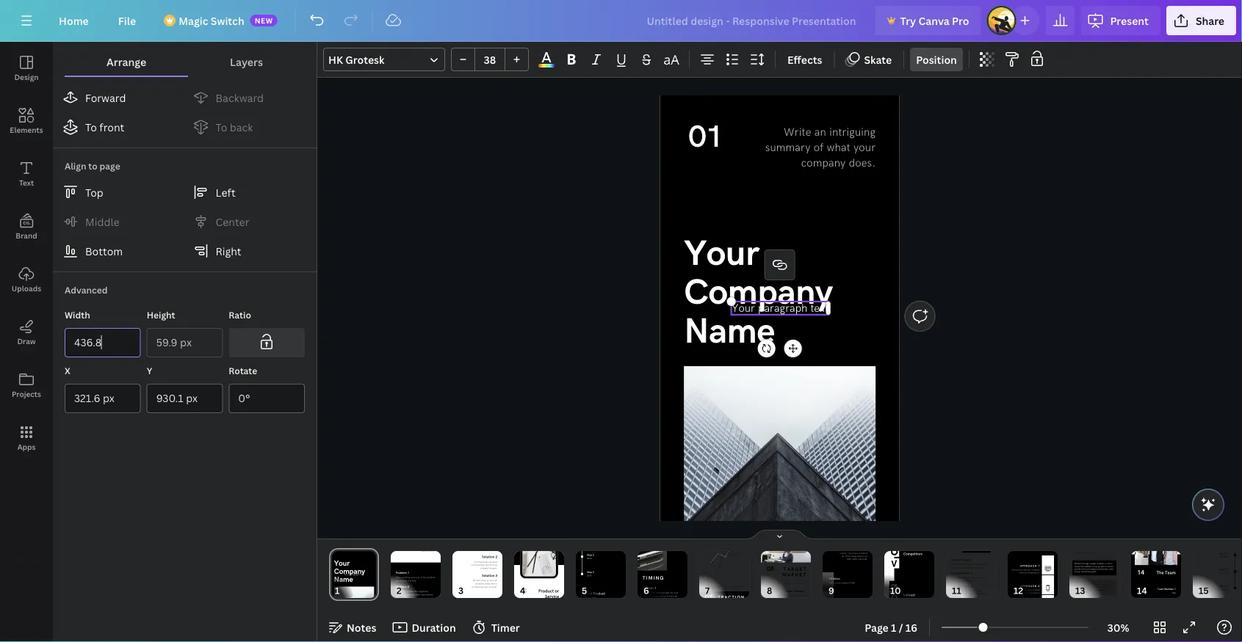 Task type: describe. For each thing, give the bounding box(es) containing it.
competitors for indirect competitors
[[904, 598, 923, 602]]

solution 2
[[482, 556, 498, 560]]

3 advantage from the top
[[951, 586, 970, 589]]

on inside problem 1 give a striking overview of the problem and explain it briefly. problem 2 elaborate on how this negatively impacts people and their experiences.
[[406, 591, 409, 594]]

list containing forward
[[53, 83, 317, 142]]

market inside 1.9 billion total available market (tam)
[[843, 582, 849, 585]]

your inside write an intriguing summary of what your company does.
[[854, 141, 876, 155]]

competition? inside approach 1 how will you set your company from the competition?
[[1028, 572, 1040, 575]]

and down present
[[1075, 569, 1078, 571]]

approach for approach 1
[[1021, 565, 1037, 568]]

what's
[[1016, 590, 1023, 592]]

1 vertical spatial are
[[788, 580, 791, 582]]

main
[[1087, 587, 1091, 589]]

you inside be very clear so you can smoothly jump next to introducing your product.
[[490, 580, 493, 583]]

1 inside button
[[891, 621, 897, 635]]

to front button
[[56, 112, 182, 142]]

position
[[916, 53, 957, 66]]

53 m serviceable available market (sam)
[[829, 594, 861, 601]]

a inside whether through a graph, timeline, or chart, present the viability of your product or service and tell how your company will operate, make money, and achieve goals.
[[1090, 563, 1091, 566]]

differentiated
[[971, 577, 983, 580]]

X text field
[[74, 385, 131, 413]]

timer
[[491, 621, 520, 635]]

3 for step 3 2019 step 2 2018
[[593, 572, 594, 575]]

2 inside problem 1 give a striking overview of the problem and explain it briefly. problem 2 elaborate on how this negatively impacts people and their experiences.
[[408, 586, 409, 590]]

1 vertical spatial target
[[785, 590, 794, 594]]

jargons
[[857, 556, 864, 558]]

available for m
[[840, 598, 848, 601]]

truly
[[493, 565, 498, 567]]

1 inside target market who are the customers you want to cater to? target market 1 what are their profiles and visual personas?
[[804, 590, 806, 594]]

your up quadrant
[[960, 564, 965, 567]]

to inside "show the ways your company plans to make money."
[[1080, 553, 1082, 556]]

to down "now"
[[653, 596, 655, 598]]

company inside whether through a graph, timeline, or chart, present the viability of your product or service and tell how your company will operate, make money, and achieve goals.
[[1090, 569, 1098, 571]]

problems
[[421, 544, 431, 547]]

who
[[783, 580, 787, 582]]

usinga
[[951, 567, 957, 570]]

are inside apply the two ways to size the market - top down or bottom up. some sizing jargons are tam, sam, and som.
[[865, 556, 868, 558]]

up.
[[842, 556, 845, 558]]

you inside approach 1 how will you set your company from the competition?
[[1020, 569, 1023, 572]]

have
[[1080, 584, 1085, 586]]

2 inside advantage 1 visualize your competitive advantages usinga quadrant for easy scanning. advantage 2 how is the landscape differentiated and what makes you different. advantage 3 what can you do better than your competition? how will you out-perform them?
[[971, 573, 973, 576]]

align to page list
[[53, 178, 317, 266]]

top button
[[56, 178, 182, 207]]

1 inside advantage 1 visualize your competitive advantages usinga quadrant for easy scanning. advantage 2 how is the landscape differentiated and what makes you different. advantage 3 what can you do better than your competition? how will you out-perform them?
[[971, 559, 973, 562]]

tam,
[[847, 559, 852, 561]]

brand button
[[0, 201, 53, 253]]

to for to front
[[85, 120, 97, 134]]

the inside whether through a graph, timeline, or chart, present the viability of your product or service and tell how your company will operate, make money, and achieve goals.
[[1082, 566, 1084, 568]]

and down give
[[396, 580, 400, 583]]

your down path
[[1025, 592, 1029, 595]]

4 item from the left
[[731, 586, 734, 588]]

share
[[1196, 14, 1225, 28]]

of inside problem 1 give a striking overview of the problem and explain it briefly. problem 2 elaborate on how this negatively impacts people and their experiences.
[[420, 577, 422, 580]]

present button
[[1081, 6, 1161, 35]]

next inside be very clear so you can smoothly jump next to introducing your product.
[[491, 583, 495, 586]]

be very clear so you can smoothly jump next to introducing your product.
[[472, 580, 498, 589]]

show the ways your company plans to make money.
[[1074, 550, 1103, 556]]

your down viability
[[1086, 569, 1089, 571]]

ads,
[[1087, 590, 1091, 592]]

2 vertical spatial team
[[1158, 598, 1164, 601]]

product inside product or service
[[539, 589, 554, 595]]

will inside whether through a graph, timeline, or chart, present the viability of your product or service and tell how your company will operate, make money, and achieve goals.
[[1098, 569, 1101, 571]]

3 item from the left
[[723, 586, 727, 588]]

give
[[396, 577, 400, 580]]

what inside write an intriguing summary of what your company does.
[[827, 141, 851, 155]]

to inside apply the two ways to size the market - top down or bottom up. some sizing jargons are tam, sam, and som.
[[858, 550, 860, 552]]

hk
[[328, 53, 343, 66]]

is inside the timing reason 1 why is "now" the best time for your company to rise and go to the next level?
[[648, 592, 650, 595]]

jump
[[485, 583, 490, 586]]

such
[[1100, 587, 1104, 589]]

1 inside approach 1 how will you set your company from the competition?
[[1038, 565, 1040, 568]]

ways inside apply the two ways to size the market - top down or bottom up. some sizing jargons are tam, sam, and som.
[[853, 550, 858, 552]]

Page title text field
[[346, 584, 352, 599]]

to inside if you have plenty of ways to make money, focus on one main method, such as subscription, ads, and transactions.
[[1099, 584, 1100, 586]]

striking
[[403, 577, 410, 580]]

make for money,
[[1101, 584, 1106, 586]]

plans
[[1074, 553, 1079, 556]]

viability
[[1085, 566, 1091, 568]]

rise
[[655, 596, 659, 598]]

your up out-
[[978, 590, 982, 593]]

path
[[1028, 590, 1032, 592]]

the down time
[[670, 596, 673, 598]]

1 right '0'
[[712, 586, 713, 588]]

to inside list 3-5 problems your company observes and wants to solve.
[[427, 550, 429, 553]]

service inside birth of product or service
[[585, 597, 596, 601]]

the inside "show the ways your company plans to make money."
[[1080, 550, 1083, 552]]

Y text field
[[156, 385, 213, 413]]

the inside advantage 1 visualize your competitive advantages usinga quadrant for easy scanning. advantage 2 how is the landscape differentiated and what makes you different. advantage 3 what can you do better than your competition? how will you out-perform them?
[[958, 577, 961, 580]]

2019
[[587, 575, 592, 578]]

write an intriguing summary of what your company does.
[[765, 126, 876, 170]]

big
[[489, 561, 492, 564]]

solve.
[[430, 550, 436, 553]]

or inside birth of product or service
[[581, 597, 584, 601]]

to back
[[216, 120, 253, 134]]

height
[[147, 309, 175, 321]]

advantage 1 visualize your competitive advantages usinga quadrant for easy scanning. advantage 2 how is the landscape differentiated and what makes you different. advantage 3 what can you do better than your competition? how will you out-perform them?
[[951, 559, 987, 599]]

market
[[840, 553, 847, 555]]

step for step 4 q4 2020
[[1220, 586, 1226, 588]]

Design title text field
[[635, 6, 870, 35]]

step 3 q3 2020
[[1220, 569, 1229, 575]]

and inside apply the two ways to size the market - top down or bottom up. some sizing jargons are tam, sam, and som.
[[858, 559, 862, 561]]

how for 1
[[409, 591, 414, 594]]

and left achieve
[[1082, 571, 1085, 574]]

solution for solution 3
[[482, 575, 495, 579]]

how for through
[[1082, 569, 1085, 571]]

and inside the timing reason 1 why is "now" the best time for your company to rise and go to the next level?
[[659, 596, 663, 598]]

to?
[[803, 583, 806, 586]]

indirect
[[904, 594, 916, 598]]

present
[[1111, 14, 1149, 28]]

tell
[[1078, 569, 1081, 571]]

1 inside team member 1 title team member 2
[[1175, 588, 1176, 592]]

makes
[[956, 580, 962, 583]]

competition? inside advantage 1 visualize your competitive advantages usinga quadrant for easy scanning. advantage 2 how is the landscape differentiated and what makes you different. advantage 3 what can you do better than your competition? how will you out-perform them?
[[951, 593, 963, 596]]

file button
[[106, 6, 148, 35]]

step 2 q2 2020
[[1220, 553, 1229, 559]]

uploads button
[[0, 253, 53, 306]]

2 inside step 3 2019 step 2 2018
[[593, 554, 594, 557]]

you down landscape
[[963, 580, 966, 583]]

2 inside team member 1 title team member 2
[[1175, 598, 1176, 601]]

your inside be very clear so you can smoothly jump next to introducing your product.
[[484, 586, 488, 589]]

your inside the timing reason 1 why is "now" the best time for your company to rise and go to the next level?
[[674, 592, 679, 595]]

easy
[[971, 567, 975, 570]]

company inside write an intriguing summary of what your company does.
[[801, 157, 846, 170]]

q4
[[1221, 589, 1223, 592]]

you down than
[[972, 593, 975, 596]]

your for paragraph
[[731, 302, 755, 315]]

present
[[1075, 566, 1081, 568]]

ways inside "show the ways your company plans to make money."
[[1084, 550, 1089, 552]]

2020 for 3
[[1224, 573, 1229, 575]]

want
[[789, 583, 794, 586]]

hide pages image
[[745, 530, 815, 542]]

company inside the timing reason 1 why is "now" the best time for your company to rise and go to the next level?
[[643, 596, 652, 598]]

company inside approach 1 how will you set your company from the competition?
[[1032, 569, 1040, 572]]

as
[[1105, 587, 1107, 589]]

set
[[1024, 569, 1027, 572]]

timeline,
[[1097, 563, 1105, 566]]

market up 'customers'
[[782, 573, 807, 579]]

elements
[[10, 125, 43, 135]]

the up bottom
[[865, 550, 868, 552]]

will inside advantage 1 visualize your competitive advantages usinga quadrant for easy scanning. advantage 2 how is the landscape differentiated and what makes you different. advantage 3 what can you do better than your competition? how will you out-perform them?
[[968, 593, 971, 596]]

2 member from the top
[[1165, 598, 1174, 601]]

layers button
[[188, 48, 305, 76]]

your left path
[[1023, 590, 1027, 592]]

from
[[1020, 572, 1024, 575]]

the inside target market who are the customers you want to cater to? target market 1 what are their profiles and visual personas?
[[792, 580, 795, 582]]

30%
[[1108, 621, 1130, 635]]

text button
[[0, 148, 53, 201]]

for inside advantage 1 visualize your competitive advantages usinga quadrant for easy scanning. advantage 2 how is the landscape differentiated and what makes you different. advantage 3 what can you do better than your competition? how will you out-perform them?
[[967, 567, 970, 570]]

title
[[1172, 592, 1176, 595]]

middle button
[[56, 207, 182, 237]]

step up 2018
[[587, 554, 592, 557]]

align
[[65, 160, 86, 172]]

make for money.
[[1082, 553, 1088, 556]]

2 up the traction 07
[[720, 586, 721, 588]]

to for to back
[[216, 120, 227, 134]]

competitive
[[965, 564, 976, 567]]

total
[[829, 582, 834, 585]]

page 1 image
[[329, 552, 379, 599]]

do
[[964, 590, 967, 593]]

can inside advantage 1 visualize your competitive advantages usinga quadrant for easy scanning. advantage 2 how is the landscape differentiated and what makes you different. advantage 3 what can you do better than your competition? how will you out-perform them?
[[957, 590, 960, 593]]

to right go
[[667, 596, 669, 598]]

their inside problem 1 give a striking overview of the problem and explain it briefly. problem 2 elaborate on how this negatively impacts people and their experiences.
[[416, 594, 421, 597]]

projects button
[[0, 359, 53, 412]]

or left chart,
[[1105, 563, 1107, 566]]

company inside list 3-5 problems your company observes and wants to solve.
[[413, 547, 422, 550]]

what inside advantage 1 visualize your competitive advantages usinga quadrant for easy scanning. advantage 2 how is the landscape differentiated and what makes you different. advantage 3 what can you do better than your competition? how will you out-perform them?
[[951, 580, 956, 583]]

Height text field
[[156, 329, 213, 357]]

forward button
[[56, 83, 182, 112]]

traction 07
[[705, 594, 745, 602]]

solution for solution 2
[[482, 556, 495, 560]]

operate,
[[1102, 569, 1109, 571]]

the up the -
[[845, 550, 848, 552]]

3 inside advantage 1 visualize your competitive advantages usinga quadrant for easy scanning. advantage 2 how is the landscape differentiated and what makes you different. advantage 3 what can you do better than your competition? how will you out-perform them?
[[971, 586, 973, 589]]

step for step 3 2019 step 2 2018
[[587, 572, 592, 575]]

3 up the traction 07
[[727, 586, 728, 588]]

1 inside the timing reason 1 why is "now" the best time for your company to rise and go to the next level?
[[655, 587, 657, 591]]

1 problem from the top
[[396, 572, 407, 576]]

customers
[[796, 580, 806, 582]]

your down the graph,
[[1094, 566, 1098, 568]]

if you have plenty of ways to make money, focus on one main method, such as subscription, ads, and transactions.
[[1075, 584, 1113, 592]]

approach for approach 2
[[1021, 586, 1037, 589]]

cater
[[797, 583, 802, 586]]

skate
[[864, 53, 892, 66]]

brand
[[16, 231, 37, 241]]

10
[[705, 573, 707, 575]]

of inside birth of product or service
[[589, 592, 593, 596]]

to inside target market who are the customers you want to cater to? target market 1 what are their profiles and visual personas?
[[795, 583, 797, 586]]

better
[[967, 590, 973, 593]]

for inside the timing reason 1 why is "now" the best time for your company to rise and go to the next level?
[[671, 592, 674, 595]]

align to page
[[65, 160, 120, 172]]

method,
[[1092, 587, 1099, 589]]

you left the do
[[961, 590, 964, 593]]

money, inside whether through a graph, timeline, or chart, present the viability of your product or service and tell how your company will operate, make money, and achieve goals.
[[1075, 571, 1081, 574]]

1 vertical spatial team
[[1158, 588, 1164, 592]]

landscape
[[961, 577, 970, 580]]



Task type: locate. For each thing, give the bounding box(es) containing it.
0 vertical spatial are
[[865, 556, 868, 558]]

product right 04
[[539, 589, 554, 595]]

direct competitors
[[904, 548, 923, 557]]

1 up title
[[1175, 588, 1176, 592]]

2 4 from the left
[[735, 586, 736, 588]]

1 horizontal spatial how
[[1082, 569, 1085, 571]]

3 for step 3 q3 2020
[[1227, 569, 1229, 572]]

what down intriguing
[[827, 141, 851, 155]]

top
[[849, 553, 852, 555]]

2 item from the left
[[716, 586, 719, 588]]

will left "set"
[[1017, 569, 1020, 572]]

1 up "now"
[[655, 587, 657, 591]]

the left problem
[[423, 577, 426, 580]]

competition? up them?
[[951, 593, 963, 596]]

step inside the step 3 q3 2020
[[1220, 569, 1226, 572]]

elements button
[[0, 95, 53, 148]]

2 competitors from the top
[[904, 598, 923, 602]]

0 vertical spatial 2020
[[1224, 556, 1229, 559]]

and right differentiated
[[984, 577, 987, 580]]

duration button
[[388, 616, 462, 640]]

competitors for direct competitors
[[904, 553, 923, 557]]

notes button
[[323, 616, 382, 640]]

side panel tab list
[[0, 42, 53, 465]]

smoothly
[[475, 583, 484, 586]]

0 horizontal spatial 5
[[419, 544, 421, 547]]

apps
[[17, 442, 36, 452]]

what inside advantage 1 visualize your competitive advantages usinga quadrant for easy scanning. advantage 2 how is the landscape differentiated and what makes you different. advantage 3 what can you do better than your competition? how will you out-perform them?
[[951, 590, 956, 593]]

ways up money.
[[1084, 550, 1089, 552]]

2020 for 2
[[1224, 556, 1229, 559]]

step up q2
[[1220, 553, 1226, 556]]

1 vertical spatial 5
[[742, 586, 743, 588]]

and up solve.
[[432, 547, 436, 550]]

are up want at the right bottom of page
[[788, 580, 791, 582]]

2 down easy
[[971, 573, 973, 576]]

1 vertical spatial what
[[951, 580, 956, 583]]

1 advantage from the top
[[951, 559, 970, 562]]

make inside whether through a graph, timeline, or chart, present the viability of your product or service and tell how your company will operate, make money, and achieve goals.
[[1109, 569, 1114, 571]]

1 horizontal spatial their
[[783, 595, 787, 598]]

bottom button
[[56, 237, 182, 266]]

the inside approach 1 how will you set your company from the competition?
[[1025, 572, 1028, 575]]

1 vertical spatial make
[[1109, 569, 1114, 571]]

1 competitors from the top
[[904, 553, 923, 557]]

and down best
[[659, 596, 663, 598]]

1 up competitive
[[971, 559, 973, 562]]

solution up the "big"
[[482, 556, 495, 560]]

new
[[255, 15, 273, 25]]

ways inside if you have plenty of ways to make money, focus on one main method, such as subscription, ads, and transactions.
[[1094, 584, 1098, 586]]

0 vertical spatial solution
[[482, 556, 495, 560]]

magic
[[179, 14, 208, 28]]

2 horizontal spatial how
[[1012, 569, 1016, 572]]

solution up so
[[482, 575, 495, 579]]

1 vertical spatial is
[[648, 592, 650, 595]]

and inside advantage 1 visualize your competitive advantages usinga quadrant for easy scanning. advantage 2 how is the landscape differentiated and what makes you different. advantage 3 what can you do better than your competition? how will you out-perform them?
[[984, 577, 987, 580]]

is
[[956, 577, 957, 580], [648, 592, 650, 595]]

14
[[1138, 570, 1145, 577]]

to left 'page'
[[88, 160, 98, 172]]

2 vertical spatial advantage
[[951, 586, 970, 589]]

of down the graph,
[[1092, 566, 1094, 568]]

0 horizontal spatial 4
[[735, 586, 736, 588]]

53
[[829, 594, 832, 597]]

3 2020 from the top
[[1224, 589, 1229, 592]]

2 horizontal spatial make
[[1109, 569, 1114, 571]]

company right "set"
[[1032, 569, 1040, 572]]

right
[[216, 244, 241, 258]]

company up level?
[[643, 596, 652, 598]]

step up 2019
[[587, 572, 592, 575]]

backward
[[216, 91, 264, 105]]

your inside approach 1 how will you set your company from the competition?
[[1027, 569, 1031, 572]]

of inside if you have plenty of ways to make money, focus on one main method, such as subscription, ads, and transactions.
[[1091, 584, 1093, 586]]

the right the show at the right bottom of page
[[1080, 550, 1083, 552]]

you right if
[[1077, 584, 1080, 586]]

0 horizontal spatial product
[[539, 589, 554, 595]]

to front
[[85, 120, 124, 134]]

main menu bar
[[0, 0, 1242, 42]]

how down the do
[[964, 593, 968, 596]]

can inside be very clear so you can smoothly jump next to introducing your product.
[[494, 580, 498, 583]]

1 vertical spatial a
[[401, 577, 402, 580]]

0 horizontal spatial their
[[416, 594, 421, 597]]

next right go
[[673, 596, 678, 598]]

ways up method,
[[1094, 584, 1098, 586]]

or up operate,
[[1106, 566, 1107, 568]]

0 horizontal spatial on
[[406, 591, 409, 594]]

1 up the 'striking' at the left of the page
[[408, 572, 409, 576]]

0 horizontal spatial how
[[951, 577, 955, 580]]

a right give
[[401, 577, 402, 580]]

make left money.
[[1082, 553, 1088, 556]]

1 horizontal spatial what
[[951, 580, 956, 583]]

0 vertical spatial 5
[[419, 544, 421, 547]]

than
[[973, 590, 977, 593]]

is inside advantage 1 visualize your competitive advantages usinga quadrant for easy scanning. advantage 2 how is the landscape differentiated and what makes you different. advantage 3 what can you do better than your competition? how will you out-perform them?
[[956, 577, 957, 580]]

of
[[814, 141, 824, 155], [1092, 566, 1094, 568], [420, 577, 422, 580], [1091, 584, 1093, 586], [589, 592, 593, 596]]

some
[[846, 556, 851, 558]]

of inside write an intriguing summary of what your company does.
[[814, 141, 824, 155]]

0 vertical spatial your
[[684, 234, 759, 276]]

to right plans
[[1080, 553, 1082, 556]]

hk grotesk button
[[323, 48, 445, 71]]

member up title
[[1165, 588, 1174, 592]]

design
[[14, 72, 39, 82]]

competitors down the direct
[[904, 553, 923, 557]]

the up rise
[[657, 592, 660, 595]]

3 down forward.
[[496, 575, 498, 579]]

1 inside problem 1 give a striking overview of the problem and explain it briefly. problem 2 elaborate on how this negatively impacts people and their experiences.
[[408, 572, 409, 576]]

center button
[[186, 207, 312, 237]]

of right the overview
[[420, 577, 422, 580]]

0 horizontal spatial service
[[545, 595, 559, 600]]

5 item from the left
[[738, 586, 742, 588]]

1 horizontal spatial to
[[216, 120, 227, 134]]

problem up elaborate
[[396, 586, 407, 590]]

through
[[1083, 563, 1089, 566]]

3 inside the step 3 q3 2020
[[1227, 569, 1229, 572]]

advantage down the makes
[[951, 586, 970, 589]]

to
[[85, 120, 97, 134], [216, 120, 227, 134]]

share button
[[1167, 6, 1237, 35]]

is up the makes
[[956, 577, 957, 580]]

to left back
[[216, 120, 227, 134]]

3 for solution 3
[[496, 575, 498, 579]]

3-
[[417, 544, 419, 547]]

next
[[491, 583, 495, 586], [673, 596, 678, 598]]

your inside "show the ways your company plans to make money."
[[1089, 550, 1094, 552]]

make down service
[[1109, 569, 1114, 571]]

and down method,
[[1091, 590, 1095, 592]]

goals.
[[1092, 571, 1097, 574]]

company inside "show the ways your company plans to make money."
[[1094, 550, 1103, 552]]

1 solution from the top
[[482, 556, 495, 560]]

0 vertical spatial how
[[1012, 569, 1016, 572]]

communicate
[[474, 561, 488, 564]]

your up does.
[[854, 141, 876, 155]]

and down the jargons
[[858, 559, 862, 561]]

you inside if you have plenty of ways to make money, focus on one main method, such as subscription, ads, and transactions.
[[1077, 584, 1080, 586]]

Your paragraph text text field
[[731, 301, 828, 316]]

0 vertical spatial money,
[[1075, 571, 1081, 574]]

what left profiles
[[773, 595, 778, 598]]

chart,
[[1108, 563, 1113, 566]]

1 horizontal spatial what
[[951, 590, 956, 593]]

your inside your company name
[[684, 234, 759, 276]]

1 member from the top
[[1165, 588, 1174, 592]]

best
[[661, 592, 665, 595]]

1
[[971, 559, 973, 562], [1038, 565, 1040, 568], [408, 572, 409, 576], [712, 586, 713, 588], [655, 587, 657, 591], [1175, 588, 1176, 592], [804, 590, 806, 594], [891, 621, 897, 635]]

step inside step 2 q2 2020
[[1220, 553, 1226, 556]]

arrange
[[107, 55, 146, 69]]

0 vertical spatial what
[[951, 590, 956, 593]]

3
[[1227, 569, 1229, 572], [593, 572, 594, 575], [496, 575, 498, 579], [971, 586, 973, 589], [727, 586, 728, 588]]

2 vertical spatial 2020
[[1224, 589, 1229, 592]]

and inside if you have plenty of ways to make money, focus on one main method, such as subscription, ads, and transactions.
[[1091, 590, 1095, 592]]

or left birth
[[555, 589, 559, 595]]

to inside approach 2 what's your path to reach your customers?
[[1032, 590, 1034, 592]]

item
[[708, 586, 712, 588], [716, 586, 719, 588], [723, 586, 727, 588], [731, 586, 734, 588], [738, 586, 742, 588]]

2020
[[1224, 556, 1229, 559], [1224, 573, 1229, 575], [1224, 589, 1229, 592]]

1 vertical spatial your
[[731, 302, 755, 315]]

2020 right q3
[[1224, 573, 1229, 575]]

hk grotesk
[[328, 53, 385, 66]]

width
[[65, 309, 90, 321]]

color range image
[[539, 64, 555, 68]]

approach 1 how will you set your company from the competition?
[[1012, 565, 1040, 575]]

0 vertical spatial problem
[[396, 572, 407, 576]]

Rotate text field
[[238, 385, 295, 413]]

to left front
[[85, 120, 97, 134]]

1 horizontal spatial next
[[673, 596, 678, 598]]

birth
[[581, 592, 589, 596]]

0 horizontal spatial what
[[827, 141, 851, 155]]

5 inside list 3-5 problems your company observes and wants to solve.
[[419, 544, 421, 547]]

product
[[539, 589, 554, 595], [593, 592, 605, 596]]

0 vertical spatial what
[[827, 141, 851, 155]]

competitors
[[904, 553, 923, 557], [904, 598, 923, 602]]

step up q3
[[1220, 569, 1226, 572]]

how left "set"
[[1012, 569, 1016, 572]]

on inside if you have plenty of ways to make money, focus on one main method, such as subscription, ads, and transactions.
[[1080, 587, 1083, 589]]

and
[[432, 547, 436, 550], [858, 559, 862, 561], [486, 565, 489, 567], [1075, 569, 1078, 571], [1082, 571, 1085, 574], [984, 577, 987, 580], [396, 580, 400, 583], [1091, 590, 1095, 592], [412, 594, 415, 597], [796, 595, 800, 598], [659, 596, 663, 598]]

what
[[951, 590, 956, 593], [773, 595, 778, 598]]

back
[[230, 120, 253, 134]]

and down this
[[412, 594, 415, 597]]

your right time
[[674, 592, 679, 595]]

1 up visual
[[804, 590, 806, 594]]

1 horizontal spatial a
[[1090, 563, 1091, 566]]

1 approach from the top
[[1021, 565, 1037, 568]]

0 vertical spatial a
[[1090, 563, 1091, 566]]

money, down tell
[[1075, 571, 1081, 574]]

0 vertical spatial is
[[956, 577, 957, 580]]

2 up 'value'
[[496, 556, 498, 560]]

and inside communicate big value conveniences and be truly straight forward.
[[486, 565, 489, 567]]

your paragraph text
[[731, 302, 828, 315]]

personas?
[[796, 598, 806, 601]]

m
[[832, 594, 835, 597]]

advantage down quadrant
[[951, 573, 970, 576]]

0 vertical spatial competition?
[[1028, 572, 1040, 575]]

0 horizontal spatial is
[[648, 592, 650, 595]]

0 horizontal spatial to
[[85, 120, 97, 134]]

0 vertical spatial approach
[[1021, 565, 1037, 568]]

step inside step 4 q4 2020
[[1220, 586, 1226, 588]]

1 vertical spatial how
[[409, 591, 414, 594]]

your inside text field
[[731, 302, 755, 315]]

available for billion
[[834, 582, 842, 585]]

market left (sam)
[[848, 598, 855, 601]]

available inside 1.9 billion total available market (tam)
[[834, 582, 842, 585]]

how right tell
[[1082, 569, 1085, 571]]

direct
[[904, 548, 913, 552]]

service right 04
[[545, 595, 559, 600]]

1 horizontal spatial make
[[1101, 584, 1106, 586]]

name
[[684, 311, 775, 354]]

2 to from the left
[[216, 120, 227, 134]]

team inside 14 the team
[[1165, 571, 1176, 576]]

design button
[[0, 42, 53, 95]]

make inside "show the ways your company plans to make money."
[[1082, 553, 1088, 556]]

service inside product or service
[[545, 595, 559, 600]]

1 horizontal spatial can
[[957, 590, 960, 593]]

and inside target market who are the customers you want to cater to? target market 1 what are their profiles and visual personas?
[[796, 595, 800, 598]]

"now"
[[650, 592, 656, 595]]

2020 inside step 4 q4 2020
[[1224, 589, 1229, 592]]

approach inside approach 1 how will you set your company from the competition?
[[1021, 565, 1037, 568]]

1 vertical spatial member
[[1165, 598, 1174, 601]]

can
[[494, 580, 498, 583], [957, 590, 960, 593]]

to inside be very clear so you can smoothly jump next to introducing your product.
[[496, 583, 498, 586]]

0 vertical spatial competitors
[[904, 553, 923, 557]]

1 vertical spatial for
[[671, 592, 674, 595]]

list
[[53, 83, 317, 142]]

to right want at the right bottom of page
[[795, 583, 797, 586]]

does.
[[849, 157, 876, 170]]

billion
[[833, 578, 840, 581]]

market up visual
[[794, 590, 804, 594]]

available inside '53 m serviceable available market (sam)'
[[840, 598, 848, 601]]

– – number field
[[480, 53, 500, 66]]

effects button
[[782, 48, 828, 71]]

1 vertical spatial competitors
[[904, 598, 923, 602]]

you right so
[[490, 580, 493, 583]]

approach up path
[[1021, 586, 1037, 589]]

1 vertical spatial can
[[957, 590, 960, 593]]

5 right list
[[419, 544, 421, 547]]

how inside approach 1 how will you set your company from the competition?
[[1012, 569, 1016, 572]]

1 horizontal spatial is
[[956, 577, 957, 580]]

or inside product or service
[[555, 589, 559, 595]]

paragraph
[[758, 302, 808, 315]]

1 vertical spatial solution
[[482, 575, 495, 579]]

1 vertical spatial what
[[773, 595, 778, 598]]

1 vertical spatial approach
[[1021, 586, 1037, 589]]

how left this
[[409, 591, 414, 594]]

2 vertical spatial how
[[964, 593, 968, 596]]

2 inside approach 2 what's your path to reach your customers?
[[1038, 586, 1040, 589]]

1 vertical spatial advantage
[[951, 573, 970, 576]]

0 horizontal spatial can
[[494, 580, 498, 583]]

them?
[[951, 596, 957, 599]]

traction
[[718, 596, 745, 601]]

conveniences
[[471, 565, 485, 567]]

2 2020 from the top
[[1224, 573, 1229, 575]]

1 horizontal spatial competition?
[[1028, 572, 1040, 575]]

next inside the timing reason 1 why is "now" the best time for your company to rise and go to the next level?
[[673, 596, 678, 598]]

you down who
[[785, 583, 789, 586]]

group
[[451, 48, 529, 71]]

3 inside step 3 2019 step 2 2018
[[593, 572, 594, 575]]

product right birth
[[593, 592, 605, 596]]

member
[[1165, 588, 1174, 592], [1165, 598, 1174, 601]]

1 vertical spatial available
[[840, 598, 848, 601]]

0 horizontal spatial next
[[491, 583, 495, 586]]

your inside list 3-5 problems your company observes and wants to solve.
[[431, 544, 436, 547]]

0 vertical spatial how
[[1082, 569, 1085, 571]]

impacts
[[396, 594, 404, 597]]

0 vertical spatial next
[[491, 583, 495, 586]]

step 4 q4 2020
[[1220, 586, 1229, 592]]

page 1 / 16 button
[[859, 616, 924, 640]]

2 vertical spatial are
[[779, 595, 782, 598]]

how inside problem 1 give a striking overview of the problem and explain it briefly. problem 2 elaborate on how this negatively impacts people and their experiences.
[[409, 591, 414, 594]]

1 vertical spatial next
[[673, 596, 678, 598]]

1 horizontal spatial for
[[967, 567, 970, 570]]

company up money.
[[1094, 550, 1103, 552]]

apply the two ways to size the market - top down or bottom up. some sizing jargons are tam, sam, and som.
[[839, 550, 868, 561]]

1 horizontal spatial money,
[[1106, 584, 1113, 586]]

of inside whether through a graph, timeline, or chart, present the viability of your product or service and tell how your company will operate, make money, and achieve goals.
[[1092, 566, 1094, 568]]

2 approach from the top
[[1021, 586, 1037, 589]]

01
[[689, 119, 724, 156]]

1 2020 from the top
[[1224, 556, 1229, 559]]

you up from
[[1020, 569, 1023, 572]]

are
[[865, 556, 868, 558], [788, 580, 791, 582], [779, 595, 782, 598]]

1 vertical spatial competition?
[[951, 593, 963, 596]]

to left the size
[[858, 550, 860, 552]]

page
[[865, 621, 889, 635]]

0 vertical spatial for
[[967, 567, 970, 570]]

1 horizontal spatial service
[[585, 597, 596, 601]]

0 vertical spatial on
[[1080, 587, 1083, 589]]

0 horizontal spatial how
[[409, 591, 414, 594]]

0 vertical spatial can
[[494, 580, 498, 583]]

2020 for 4
[[1224, 589, 1229, 592]]

of up main
[[1091, 584, 1093, 586]]

1 vertical spatial problem
[[396, 586, 407, 590]]

or inside apply the two ways to size the market - top down or bottom up. some sizing jargons are tam, sam, and som.
[[858, 553, 860, 555]]

0 vertical spatial team
[[1165, 571, 1176, 576]]

1 vertical spatial money,
[[1106, 584, 1113, 586]]

for
[[967, 567, 970, 570], [671, 592, 674, 595]]

0 horizontal spatial will
[[968, 593, 971, 596]]

projects
[[12, 389, 41, 399]]

1 horizontal spatial product
[[593, 592, 605, 596]]

your right "set"
[[1027, 569, 1031, 572]]

how down usinga
[[951, 577, 955, 580]]

2 problem from the top
[[396, 586, 407, 590]]

how inside whether through a graph, timeline, or chart, present the viability of your product or service and tell how your company will operate, make money, and achieve goals.
[[1082, 569, 1085, 571]]

1 vertical spatial 2020
[[1224, 573, 1229, 575]]

will down better
[[968, 593, 971, 596]]

0 vertical spatial make
[[1082, 553, 1088, 556]]

step for step 3 q3 2020
[[1220, 569, 1226, 572]]

2 advantage from the top
[[951, 573, 970, 576]]

0 horizontal spatial money,
[[1075, 571, 1081, 574]]

try canva pro
[[901, 14, 969, 28]]

3 up birth of product or service
[[593, 572, 594, 575]]

1 horizontal spatial ways
[[1084, 550, 1089, 552]]

their down this
[[416, 594, 421, 597]]

how
[[1082, 569, 1085, 571], [409, 591, 414, 594]]

2 inside step 2 q2 2020
[[1227, 553, 1229, 556]]

page 1 / 16
[[865, 621, 918, 635]]

their inside target market who are the customers you want to cater to? target market 1 what are their profiles and visual personas?
[[783, 595, 787, 598]]

and inside list 3-5 problems your company observes and wants to solve.
[[432, 547, 436, 550]]

0 vertical spatial member
[[1165, 588, 1174, 592]]

of down the an
[[814, 141, 824, 155]]

uploads
[[12, 284, 41, 294]]

4 inside step 4 q4 2020
[[1227, 586, 1229, 588]]

Width text field
[[74, 329, 131, 357]]

1 horizontal spatial on
[[1080, 587, 1083, 589]]

2 horizontal spatial ways
[[1094, 584, 1098, 586]]

1 4 from the left
[[1227, 586, 1229, 588]]

0 vertical spatial target
[[784, 567, 807, 573]]

1 horizontal spatial how
[[964, 593, 968, 596]]

approach inside approach 2 what's your path to reach your customers?
[[1021, 586, 1037, 589]]

problem
[[396, 572, 407, 576], [396, 586, 407, 590]]

a inside problem 1 give a striking overview of the problem and explain it briefly. problem 2 elaborate on how this negatively impacts people and their experiences.
[[401, 577, 402, 580]]

advantage up the visualize
[[951, 559, 970, 562]]

experiences.
[[421, 594, 434, 597]]

service
[[545, 595, 559, 600], [585, 597, 596, 601]]

try
[[901, 14, 916, 28]]

0 vertical spatial advantage
[[951, 559, 970, 562]]

step for step 2 q2 2020
[[1220, 553, 1226, 556]]

what inside target market who are the customers you want to cater to? target market 1 what are their profiles and visual personas?
[[773, 595, 778, 598]]

company
[[801, 157, 846, 170], [413, 547, 422, 550], [1094, 550, 1103, 552], [1090, 569, 1098, 571], [1032, 569, 1040, 572], [643, 596, 652, 598]]

down
[[853, 553, 858, 555]]

product inside birth of product or service
[[593, 592, 605, 596]]

a
[[1090, 563, 1091, 566], [401, 577, 402, 580]]

3 down step 2 q2 2020
[[1227, 569, 1229, 572]]

center
[[216, 215, 249, 229]]

target up 'customers'
[[784, 567, 807, 573]]

1 item from the left
[[708, 586, 712, 588]]

0 horizontal spatial a
[[401, 577, 402, 580]]

2 down it
[[408, 586, 409, 590]]

make inside if you have plenty of ways to make money, focus on one main method, such as subscription, ads, and transactions.
[[1101, 584, 1106, 586]]

you
[[1020, 569, 1023, 572], [490, 580, 493, 583], [963, 580, 966, 583], [785, 583, 789, 586], [1077, 584, 1080, 586], [961, 590, 964, 593], [972, 593, 975, 596]]

will inside approach 1 how will you set your company from the competition?
[[1017, 569, 1020, 572]]

2020 right q4
[[1224, 589, 1229, 592]]

0 horizontal spatial competition?
[[951, 593, 963, 596]]

the down the through
[[1082, 566, 1084, 568]]

0 horizontal spatial make
[[1082, 553, 1088, 556]]

1 to from the left
[[85, 120, 97, 134]]

0 vertical spatial available
[[834, 582, 842, 585]]

0 horizontal spatial are
[[779, 595, 782, 598]]

your for company
[[684, 234, 759, 276]]

available right serviceable
[[840, 598, 848, 601]]

0 horizontal spatial what
[[773, 595, 778, 598]]

money.
[[1088, 553, 1096, 556]]

to up the such
[[1099, 584, 1100, 586]]

1 horizontal spatial 4
[[1227, 586, 1229, 588]]

draw
[[17, 337, 36, 346]]

som.
[[863, 559, 868, 561]]

money, inside if you have plenty of ways to make money, focus on one main method, such as subscription, ads, and transactions.
[[1106, 584, 1113, 586]]

you inside target market who are the customers you want to cater to? target market 1 what are their profiles and visual personas?
[[785, 583, 789, 586]]

market inside '53 m serviceable available market (sam)'
[[848, 598, 855, 601]]

1 horizontal spatial will
[[1017, 569, 1020, 572]]

to up the product.
[[496, 583, 498, 586]]

the up want at the right bottom of page
[[792, 580, 795, 582]]

2 vertical spatial make
[[1101, 584, 1106, 586]]

the inside problem 1 give a striking overview of the problem and explain it briefly. problem 2 elaborate on how this negatively impacts people and their experiences.
[[423, 577, 426, 580]]

competition? right from
[[1028, 572, 1040, 575]]

target up profiles
[[785, 590, 794, 594]]

0 horizontal spatial for
[[671, 592, 674, 595]]

2 solution from the top
[[482, 575, 495, 579]]

what left the makes
[[951, 580, 956, 583]]

1 vertical spatial on
[[406, 591, 409, 594]]

q3
[[1221, 573, 1223, 575]]



Task type: vqa. For each thing, say whether or not it's contained in the screenshot.
'Websites'
no



